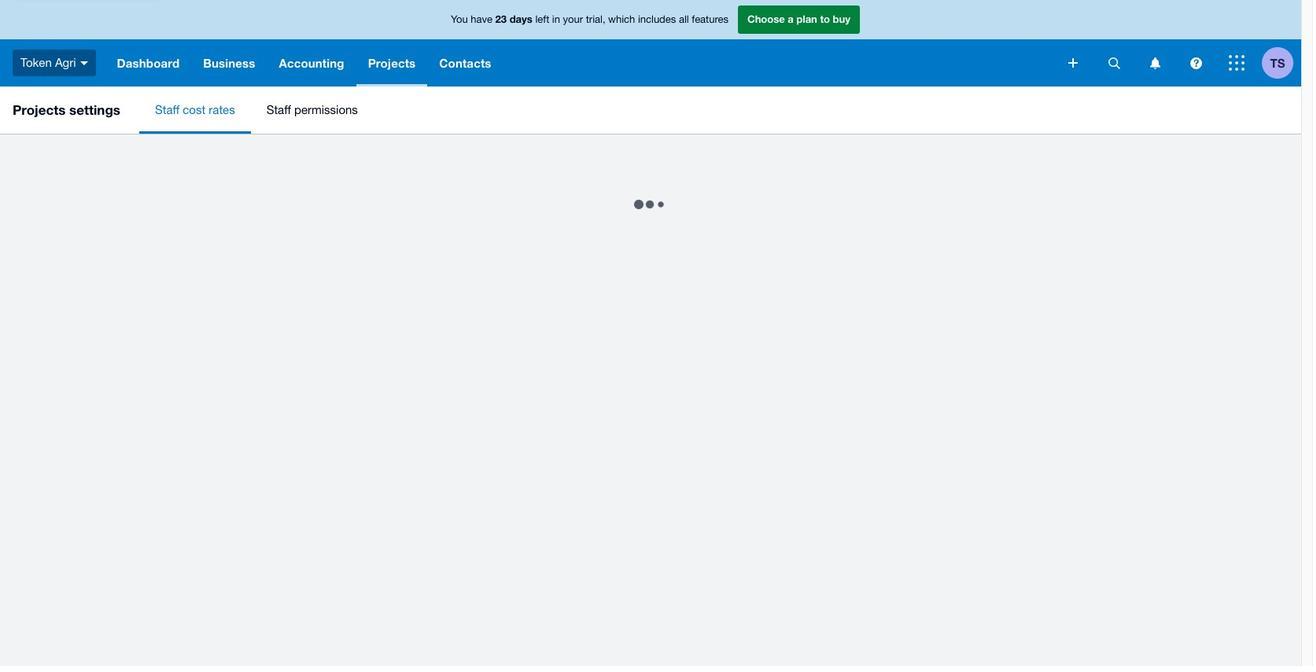 Task type: locate. For each thing, give the bounding box(es) containing it.
token agri button
[[0, 39, 105, 87]]

you
[[451, 14, 468, 25]]

0 horizontal spatial projects
[[13, 101, 66, 118]]

staff permissions link
[[251, 87, 374, 134]]

projects down token
[[13, 101, 66, 118]]

left
[[535, 14, 549, 25]]

staff inside staff cost rates link
[[155, 103, 179, 116]]

staff for staff permissions
[[266, 103, 291, 116]]

1 horizontal spatial projects
[[368, 56, 416, 70]]

svg image
[[1108, 57, 1120, 69], [1150, 57, 1160, 69]]

svg image
[[1229, 55, 1245, 71], [1190, 57, 1202, 69], [1068, 58, 1078, 68], [80, 61, 88, 65]]

1 vertical spatial projects
[[13, 101, 66, 118]]

ts
[[1270, 55, 1285, 70]]

0 horizontal spatial staff
[[155, 103, 179, 116]]

projects
[[368, 56, 416, 70], [13, 101, 66, 118]]

staff inside staff permissions link
[[266, 103, 291, 116]]

projects left contacts popup button
[[368, 56, 416, 70]]

23
[[495, 13, 507, 25]]

0 horizontal spatial svg image
[[1108, 57, 1120, 69]]

staff left permissions
[[266, 103, 291, 116]]

settings
[[69, 101, 120, 118]]

ts button
[[1262, 39, 1301, 87]]

projects button
[[356, 39, 427, 87]]

banner containing ts
[[0, 0, 1301, 87]]

projects for projects settings
[[13, 101, 66, 118]]

dashboard
[[117, 56, 180, 70]]

token agri
[[20, 56, 76, 69]]

1 horizontal spatial staff
[[266, 103, 291, 116]]

staff left cost
[[155, 103, 179, 116]]

choose
[[747, 13, 785, 25]]

1 svg image from the left
[[1108, 57, 1120, 69]]

to
[[820, 13, 830, 25]]

1 staff from the left
[[155, 103, 179, 116]]

you have 23 days left in your trial, which includes all features
[[451, 13, 729, 25]]

1 horizontal spatial svg image
[[1150, 57, 1160, 69]]

projects inside popup button
[[368, 56, 416, 70]]

banner
[[0, 0, 1301, 87]]

have
[[471, 14, 493, 25]]

accounting
[[279, 56, 344, 70]]

2 staff from the left
[[266, 103, 291, 116]]

0 vertical spatial projects
[[368, 56, 416, 70]]

staff for staff cost rates
[[155, 103, 179, 116]]

contacts
[[439, 56, 491, 70]]

business
[[203, 56, 255, 70]]

includes
[[638, 14, 676, 25]]

accounting button
[[267, 39, 356, 87]]

staff cost rates
[[155, 103, 235, 116]]

staff
[[155, 103, 179, 116], [266, 103, 291, 116]]

contacts button
[[427, 39, 503, 87]]



Task type: vqa. For each thing, say whether or not it's contained in the screenshot.
CONTACTS "dropdown button"
yes



Task type: describe. For each thing, give the bounding box(es) containing it.
features
[[692, 14, 729, 25]]

a
[[788, 13, 794, 25]]

plan
[[797, 13, 817, 25]]

svg image inside token agri popup button
[[80, 61, 88, 65]]

loading progress bar
[[194, 149, 1107, 260]]

projects for projects
[[368, 56, 416, 70]]

staff cost rates link
[[139, 87, 251, 134]]

business button
[[191, 39, 267, 87]]

choose a plan to buy
[[747, 13, 851, 25]]

buy
[[833, 13, 851, 25]]

2 svg image from the left
[[1150, 57, 1160, 69]]

which
[[608, 14, 635, 25]]

dashboard link
[[105, 39, 191, 87]]

your
[[563, 14, 583, 25]]

trial,
[[586, 14, 605, 25]]

days
[[510, 13, 533, 25]]

cost
[[183, 103, 205, 116]]

agri
[[55, 56, 76, 69]]

staff permissions
[[266, 103, 358, 116]]

token
[[20, 56, 52, 69]]

in
[[552, 14, 560, 25]]

permissions
[[294, 103, 358, 116]]

all
[[679, 14, 689, 25]]

rates
[[209, 103, 235, 116]]

projects settings
[[13, 101, 120, 118]]



